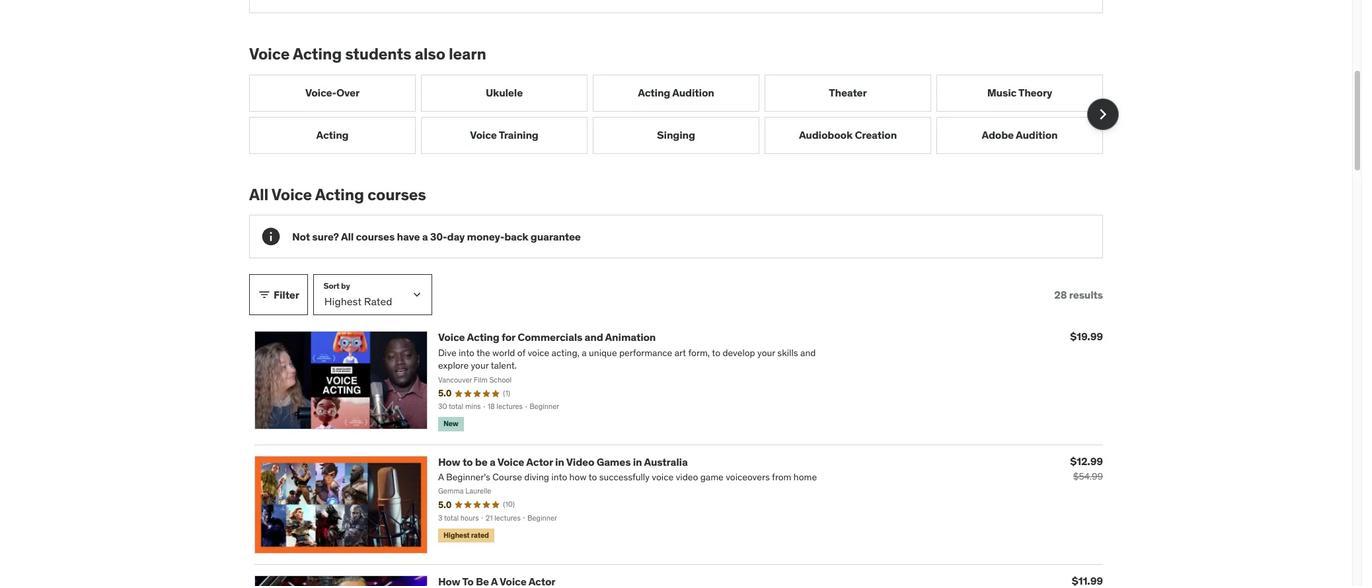 Task type: describe. For each thing, give the bounding box(es) containing it.
acting up sure?
[[315, 184, 364, 205]]

sure?
[[312, 230, 339, 243]]

music theory
[[988, 86, 1053, 99]]

how to be a voice actor in video games in australia link
[[438, 455, 688, 469]]

animation
[[605, 331, 656, 344]]

voice acting for commercials and animation
[[438, 331, 656, 344]]

voice training
[[470, 128, 539, 142]]

acting link
[[249, 117, 416, 154]]

not
[[292, 230, 310, 243]]

voice acting students also learn
[[249, 44, 486, 64]]

ukulele link
[[421, 74, 588, 112]]

students
[[345, 44, 412, 64]]

voice training link
[[421, 117, 588, 154]]

day
[[447, 230, 465, 243]]

filter button
[[249, 275, 308, 316]]

acting down voice-over link
[[316, 128, 349, 142]]

also
[[415, 44, 446, 64]]

money-
[[467, 230, 505, 243]]

theater link
[[765, 74, 932, 112]]

audiobook creation
[[799, 128, 897, 142]]

have
[[397, 230, 420, 243]]

theory
[[1019, 86, 1053, 99]]

voice-
[[305, 86, 337, 99]]

$12.99
[[1071, 455, 1104, 468]]

audition for adobe audition
[[1016, 128, 1058, 142]]

how to be a voice actor in video games in australia
[[438, 455, 688, 469]]

singing link
[[593, 117, 760, 154]]

and
[[585, 331, 603, 344]]

small image
[[258, 289, 271, 302]]

30-
[[430, 230, 447, 243]]

to
[[463, 455, 473, 469]]

adobe audition
[[982, 128, 1058, 142]]

for
[[502, 331, 516, 344]]

not sure? all courses have a 30-day money-back guarantee
[[292, 230, 581, 243]]

actor
[[527, 455, 553, 469]]

voice for voice acting for commercials and animation
[[438, 331, 465, 344]]

over
[[337, 86, 360, 99]]

$19.99
[[1071, 330, 1104, 344]]

voice acting for commercials and animation link
[[438, 331, 656, 344]]

next image
[[1093, 104, 1114, 125]]

voice-over
[[305, 86, 360, 99]]



Task type: vqa. For each thing, say whether or not it's contained in the screenshot.
Acting Audition link
yes



Task type: locate. For each thing, give the bounding box(es) containing it.
in
[[555, 455, 565, 469], [633, 455, 642, 469]]

1 horizontal spatial in
[[633, 455, 642, 469]]

a
[[422, 230, 428, 243], [490, 455, 496, 469]]

acting up 'singing'
[[638, 86, 671, 99]]

a left 30-
[[422, 230, 428, 243]]

all
[[249, 184, 269, 205], [341, 230, 354, 243]]

theater
[[829, 86, 867, 99]]

1 vertical spatial a
[[490, 455, 496, 469]]

courses up have
[[368, 184, 426, 205]]

courses left have
[[356, 230, 395, 243]]

games
[[597, 455, 631, 469]]

in right games
[[633, 455, 642, 469]]

1 vertical spatial all
[[341, 230, 354, 243]]

1 horizontal spatial audition
[[1016, 128, 1058, 142]]

filter
[[274, 288, 299, 301]]

australia
[[644, 455, 688, 469]]

audition for acting audition
[[673, 86, 715, 99]]

audiobook creation link
[[765, 117, 932, 154]]

voice
[[249, 44, 290, 64], [470, 128, 497, 142], [272, 184, 312, 205], [438, 331, 465, 344], [498, 455, 525, 469]]

music
[[988, 86, 1017, 99]]

28 results
[[1055, 288, 1104, 301]]

1 vertical spatial courses
[[356, 230, 395, 243]]

0 vertical spatial courses
[[368, 184, 426, 205]]

0 vertical spatial a
[[422, 230, 428, 243]]

courses for acting
[[368, 184, 426, 205]]

be
[[475, 455, 488, 469]]

0 horizontal spatial all
[[249, 184, 269, 205]]

28 results status
[[1055, 288, 1104, 302]]

acting
[[293, 44, 342, 64], [638, 86, 671, 99], [316, 128, 349, 142], [315, 184, 364, 205], [467, 331, 500, 344]]

voice for voice training
[[470, 128, 497, 142]]

$12.99 $54.99
[[1071, 455, 1104, 482]]

1 horizontal spatial a
[[490, 455, 496, 469]]

adobe audition link
[[937, 117, 1104, 154]]

acting left "for"
[[467, 331, 500, 344]]

in right actor at the left bottom of the page
[[555, 455, 565, 469]]

$54.99
[[1074, 471, 1104, 482]]

courses for all
[[356, 230, 395, 243]]

voice-over link
[[249, 74, 416, 112]]

2 in from the left
[[633, 455, 642, 469]]

training
[[499, 128, 539, 142]]

audition inside adobe audition link
[[1016, 128, 1058, 142]]

1 vertical spatial audition
[[1016, 128, 1058, 142]]

0 horizontal spatial in
[[555, 455, 565, 469]]

adobe
[[982, 128, 1014, 142]]

singing
[[657, 128, 696, 142]]

creation
[[855, 128, 897, 142]]

back
[[505, 230, 529, 243]]

0 horizontal spatial audition
[[673, 86, 715, 99]]

0 horizontal spatial a
[[422, 230, 428, 243]]

carousel element
[[249, 74, 1120, 154]]

a right be
[[490, 455, 496, 469]]

audition up 'singing'
[[673, 86, 715, 99]]

courses
[[368, 184, 426, 205], [356, 230, 395, 243]]

all voice acting courses
[[249, 184, 426, 205]]

learn
[[449, 44, 486, 64]]

guarantee
[[531, 230, 581, 243]]

28
[[1055, 288, 1068, 301]]

acting up the voice-
[[293, 44, 342, 64]]

audiobook
[[799, 128, 853, 142]]

how
[[438, 455, 461, 469]]

0 vertical spatial audition
[[673, 86, 715, 99]]

music theory link
[[937, 74, 1104, 112]]

acting audition
[[638, 86, 715, 99]]

video
[[567, 455, 595, 469]]

audition inside acting audition "link"
[[673, 86, 715, 99]]

audition right adobe
[[1016, 128, 1058, 142]]

acting inside "link"
[[638, 86, 671, 99]]

voice for voice acting students also learn
[[249, 44, 290, 64]]

voice inside carousel element
[[470, 128, 497, 142]]

1 in from the left
[[555, 455, 565, 469]]

ukulele
[[486, 86, 523, 99]]

commercials
[[518, 331, 583, 344]]

audition
[[673, 86, 715, 99], [1016, 128, 1058, 142]]

1 horizontal spatial all
[[341, 230, 354, 243]]

results
[[1070, 288, 1104, 301]]

acting audition link
[[593, 74, 760, 112]]

0 vertical spatial all
[[249, 184, 269, 205]]



